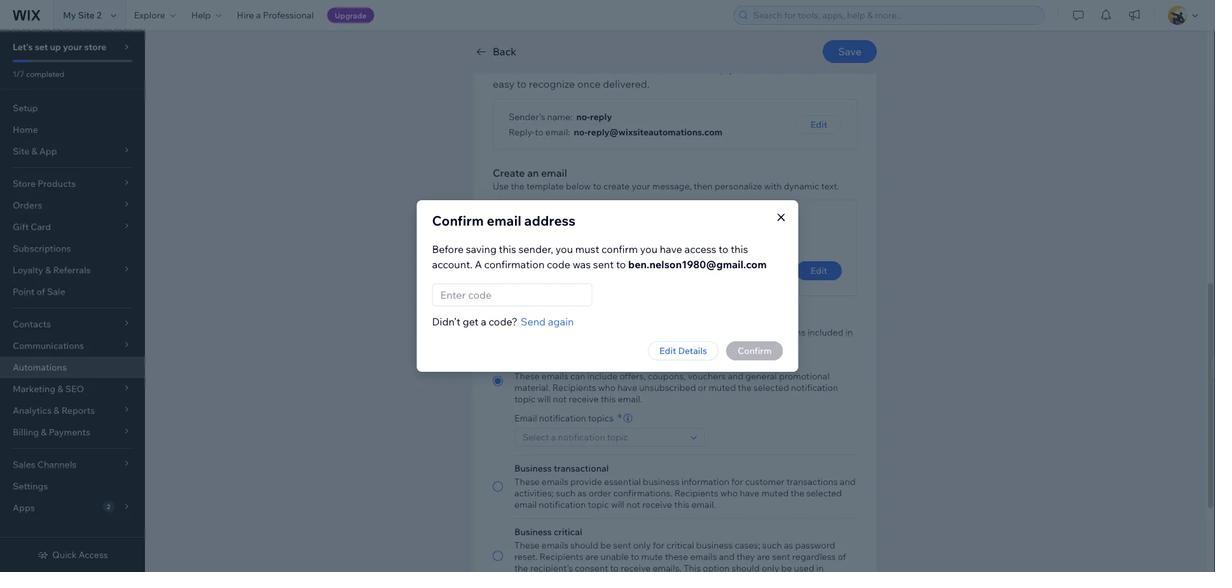 Task type: vqa. For each thing, say whether or not it's contained in the screenshot.
the learn at the bottom right
yes



Task type: locate. For each thing, give the bounding box(es) containing it.
notification down activities;
[[539, 499, 586, 511]]

emails inside "business transactional these emails provide essential business information for customer transactions and activities; such as order confirmations. recipients who have muted the selected email notification topic will not receive this email."
[[542, 477, 569, 488]]

should down they
[[732, 563, 760, 573]]

1 business from the top
[[515, 463, 552, 474]]

will inside the promotional these emails can include offers, coupons, vouchers and general promotional material. recipients who have unsubscribed or muted the selected notification topic will not receive this email.
[[538, 394, 551, 405]]

switch template
[[708, 265, 778, 276]]

have inside "business transactional these emails provide essential business information for customer transactions and activities; such as order confirmations. recipients who have muted the selected email notification topic will not receive this email."
[[740, 488, 760, 499]]

this down information
[[675, 499, 690, 511]]

who inside "business transactional these emails provide essential business information for customer transactions and activities; such as order confirmations. recipients who have muted the selected email notification topic will not receive this email."
[[721, 488, 738, 499]]

receive down on at the left
[[587, 339, 617, 350]]

sender details give this automated email a sender name and reply-to email address so it's easy to recognize once delivered.
[[493, 47, 845, 90]]

receive down confirmations. on the bottom right of page
[[643, 499, 673, 511]]

0 horizontal spatial selected
[[754, 382, 790, 394]]

1 horizontal spatial a
[[481, 316, 487, 328]]

vouchers
[[688, 371, 726, 382]]

preview image
[[509, 216, 573, 279]]

0 vertical spatial sent
[[594, 258, 614, 271]]

selected down general
[[754, 382, 790, 394]]

muted inside the promotional these emails can include offers, coupons, vouchers and general promotional material. recipients who have unsubscribed or muted the selected notification topic will not receive this email.
[[709, 382, 736, 394]]

access
[[685, 243, 717, 256]]

quick access button
[[37, 550, 108, 561]]

activities;
[[515, 488, 554, 499]]

create an email use the template below to create your message, then personalize with dynamic text.
[[493, 167, 840, 192]]

1 horizontal spatial topic
[[588, 499, 609, 511]]

1 vertical spatial these
[[515, 477, 540, 488]]

critical up recipient's
[[554, 527, 583, 538]]

code?
[[489, 316, 518, 328]]

1 horizontal spatial such
[[763, 540, 783, 551]]

as left password
[[785, 540, 794, 551]]

of left the sale
[[37, 286, 45, 297]]

0 vertical spatial these
[[515, 371, 540, 382]]

hire a professional
[[237, 10, 314, 21]]

sent inside the before saving this sender, you must confirm you have access to this account. a confirmation code was sent to
[[594, 258, 614, 271]]

order
[[589, 488, 612, 499]]

1 horizontal spatial business
[[697, 540, 733, 551]]

a right hire at the left top
[[256, 10, 261, 21]]

topic
[[515, 394, 536, 405], [588, 499, 609, 511]]

will inside "business transactional these emails provide essential business information for customer transactions and activities; such as order confirmations. recipients who have muted the selected email notification topic will not receive this email."
[[611, 499, 625, 511]]

email. down information
[[692, 499, 716, 511]]

such down provide
[[556, 488, 576, 499]]

notification down promotional
[[792, 382, 839, 394]]

and right name
[[691, 62, 709, 75]]

will
[[538, 394, 551, 405], [611, 499, 625, 511]]

subscriptions
[[13, 243, 71, 254]]

receive inside the email type is based on intent and it determines the unsubscribe options included in the email and who can receive it.
[[587, 339, 617, 350]]

email. up *
[[618, 394, 643, 405]]

unable
[[601, 552, 629, 563]]

type left is at the left bottom
[[535, 327, 554, 338]]

for for information
[[732, 477, 744, 488]]

edit down so
[[811, 119, 828, 130]]

0 horizontal spatial email.
[[618, 394, 643, 405]]

of right regardless
[[838, 552, 847, 563]]

recipients down include
[[553, 382, 597, 394]]

these inside the business critical these emails should be sent only for critical business cases; such as password reset. recipients are unable to mute these emails and they are sent regardless of the recipient's consent to receive emails. this option should only be used
[[515, 540, 540, 551]]

address left so
[[778, 62, 816, 75]]

the inside the business critical these emails should be sent only for critical business cases; such as password reset. recipients are unable to mute these emails and they are sent regardless of the recipient's consent to receive emails. this option should only be used
[[515, 563, 529, 573]]

1 vertical spatial topic
[[588, 499, 609, 511]]

0 horizontal spatial who
[[551, 339, 568, 350]]

business critical these emails should be sent only for critical business cases; such as password reset. recipients are unable to mute these emails and they are sent regardless of the recipient's consent to receive emails. this option should only be used 
[[515, 527, 847, 573]]

who down include
[[599, 382, 616, 394]]

1 horizontal spatial of
[[838, 552, 847, 563]]

settings
[[13, 481, 48, 492]]

2 business from the top
[[515, 527, 552, 538]]

type for set email type
[[540, 313, 562, 326]]

should up consent
[[571, 540, 599, 551]]

0 horizontal spatial be
[[601, 540, 612, 551]]

this inside the promotional these emails can include offers, coupons, vouchers and general promotional material. recipients who have unsubscribed or muted the selected notification topic will not receive this email.
[[601, 394, 616, 405]]

sent up unable
[[614, 540, 632, 551]]

2 edit button from the top
[[797, 262, 842, 281]]

and left general
[[728, 371, 744, 382]]

business up activities;
[[515, 463, 552, 474]]

as down provide
[[578, 488, 587, 499]]

not inside the promotional these emails can include offers, coupons, vouchers and general promotional material. recipients who have unsubscribed or muted the selected notification topic will not receive this email.
[[553, 394, 567, 405]]

for for only
[[653, 540, 665, 551]]

easy
[[493, 78, 515, 90]]

topics
[[589, 413, 614, 424]]

notification right email
[[539, 413, 587, 424]]

0 horizontal spatial are
[[586, 552, 599, 563]]

setup link
[[0, 97, 145, 119]]

emails up recipient's
[[542, 540, 569, 551]]

1 vertical spatial a
[[619, 62, 624, 75]]

edit button right template
[[797, 262, 842, 281]]

sent right 'was'
[[594, 258, 614, 271]]

1 vertical spatial sent
[[614, 540, 632, 551]]

email inside "business transactional these emails provide essential business information for customer transactions and activities; such as order confirmations. recipients who have muted the selected email notification topic will not receive this email."
[[515, 499, 537, 511]]

topic down order
[[588, 499, 609, 511]]

a up delivered.
[[619, 62, 624, 75]]

notification inside "business transactional these emails provide essential business information for customer transactions and activities; such as order confirmations. recipients who have muted the selected email notification topic will not receive this email."
[[539, 499, 586, 511]]

1 vertical spatial muted
[[762, 488, 789, 499]]

only left used
[[762, 563, 780, 573]]

0 vertical spatial who
[[551, 339, 568, 350]]

for inside "business transactional these emails provide essential business information for customer transactions and activities; such as order confirmations. recipients who have muted the selected email notification topic will not receive this email."
[[732, 477, 744, 488]]

recipients down information
[[675, 488, 719, 499]]

for
[[732, 477, 744, 488], [653, 540, 665, 551]]

0 vertical spatial topic
[[515, 394, 536, 405]]

or
[[698, 382, 707, 394]]

as
[[578, 488, 587, 499], [785, 540, 794, 551]]

0 vertical spatial edit button
[[797, 115, 842, 134]]

2 vertical spatial notification
[[539, 499, 586, 511]]

Email notification topics field
[[519, 429, 687, 447]]

1 horizontal spatial who
[[599, 382, 616, 394]]

you up code
[[556, 243, 573, 256]]

can inside the email type is based on intent and it determines the unsubscribe options included in the email and who can receive it.
[[570, 339, 585, 350]]

not down confirmations. on the bottom right of page
[[627, 499, 641, 511]]

0 vertical spatial not
[[553, 394, 567, 405]]

receive inside the business critical these emails should be sent only for critical business cases; such as password reset. recipients are unable to mute these emails and they are sent regardless of the recipient's consent to receive emails. this option should only be used
[[621, 563, 651, 573]]

these for business transactional
[[515, 477, 540, 488]]

have inside the before saving this sender, you must confirm you have access to this account. a confirmation code was sent to
[[660, 243, 683, 256]]

be left used
[[782, 563, 793, 573]]

the down reset.
[[515, 563, 529, 573]]

receive down mute
[[621, 563, 651, 573]]

this up the 'topics'
[[601, 394, 616, 405]]

this up confirmation
[[499, 243, 517, 256]]

a inside sender details give this automated email a sender name and reply-to email address so it's easy to recognize once delivered.
[[619, 62, 624, 75]]

the down the
[[493, 339, 507, 350]]

will down order
[[611, 499, 625, 511]]

sender's
[[509, 111, 545, 122]]

2 horizontal spatial who
[[721, 488, 738, 499]]

business inside the business critical these emails should be sent only for critical business cases; such as password reset. recipients are unable to mute these emails and they are sent regardless of the recipient's consent to receive emails. this option should only be used
[[697, 540, 733, 551]]

0 vertical spatial of
[[37, 286, 45, 297]]

receive up email notification topics *
[[569, 394, 599, 405]]

0 vertical spatial your
[[63, 41, 82, 52]]

learn more about email types link
[[629, 339, 752, 350]]

business
[[515, 463, 552, 474], [515, 527, 552, 538]]

such inside "business transactional these emails provide essential business information for customer transactions and activities; such as order confirmations. recipients who have muted the selected email notification topic will not receive this email."
[[556, 488, 576, 499]]

receive inside the promotional these emails can include offers, coupons, vouchers and general promotional material. recipients who have unsubscribed or muted the selected notification topic will not receive this email.
[[569, 394, 599, 405]]

1 horizontal spatial as
[[785, 540, 794, 551]]

1 vertical spatial can
[[571, 371, 586, 382]]

0 vertical spatial business
[[643, 477, 680, 488]]

0 horizontal spatial topic
[[515, 394, 536, 405]]

1 horizontal spatial for
[[732, 477, 744, 488]]

have down offers,
[[618, 382, 638, 394]]

0 horizontal spatial as
[[578, 488, 587, 499]]

2 horizontal spatial a
[[619, 62, 624, 75]]

*
[[618, 411, 622, 425]]

account.
[[432, 258, 473, 271]]

the down "transactions"
[[791, 488, 805, 499]]

type up is at the left bottom
[[540, 313, 562, 326]]

sender,
[[519, 243, 554, 256]]

your right up
[[63, 41, 82, 52]]

0 horizontal spatial you
[[556, 243, 573, 256]]

2 vertical spatial have
[[740, 488, 760, 499]]

0 vertical spatial can
[[570, 339, 585, 350]]

0 vertical spatial will
[[538, 394, 551, 405]]

and right "transactions"
[[840, 477, 856, 488]]

these inside "business transactional these emails provide essential business information for customer transactions and activities; such as order confirmations. recipients who have muted the selected email notification topic will not receive this email."
[[515, 477, 540, 488]]

1 horizontal spatial your
[[632, 181, 651, 192]]

emails down "promotional"
[[542, 371, 569, 382]]

1 edit button from the top
[[797, 115, 842, 134]]

material.
[[515, 382, 551, 394]]

transactional
[[554, 463, 609, 474]]

to inside create an email use the template below to create your message, then personalize with dynamic text.
[[593, 181, 602, 192]]

1 horizontal spatial selected
[[807, 488, 842, 499]]

selected inside "business transactional these emails provide essential business information for customer transactions and activities; such as order confirmations. recipients who have muted the selected email notification topic will not receive this email."
[[807, 488, 842, 499]]

topic down material.
[[515, 394, 536, 405]]

0 vertical spatial a
[[256, 10, 261, 21]]

not up email notification topics *
[[553, 394, 567, 405]]

emails up activities;
[[542, 477, 569, 488]]

a right get
[[481, 316, 487, 328]]

so
[[818, 62, 829, 75]]

an
[[528, 167, 539, 179]]

0 horizontal spatial for
[[653, 540, 665, 551]]

sent left regardless
[[773, 552, 791, 563]]

who for transactional
[[721, 488, 738, 499]]

1 vertical spatial selected
[[807, 488, 842, 499]]

be
[[601, 540, 612, 551], [782, 563, 793, 573]]

create
[[493, 167, 525, 179]]

notification
[[792, 382, 839, 394], [539, 413, 587, 424], [539, 499, 586, 511]]

will down material.
[[538, 394, 551, 405]]

promotional
[[780, 371, 830, 382]]

critical up the these
[[667, 540, 695, 551]]

who for email
[[551, 339, 568, 350]]

be up unable
[[601, 540, 612, 551]]

for up mute
[[653, 540, 665, 551]]

2
[[97, 10, 102, 21]]

the up learn more about email types
[[706, 327, 720, 338]]

address
[[778, 62, 816, 75], [525, 212, 576, 229]]

on
[[592, 327, 603, 338]]

1 these from the top
[[515, 371, 540, 382]]

1 vertical spatial business
[[697, 540, 733, 551]]

this down sender
[[517, 62, 534, 75]]

1 vertical spatial who
[[599, 382, 616, 394]]

business inside the business critical these emails should be sent only for critical business cases; such as password reset. recipients are unable to mute these emails and they are sent regardless of the recipient's consent to receive emails. this option should only be used
[[515, 527, 552, 538]]

1 vertical spatial as
[[785, 540, 794, 551]]

your right create
[[632, 181, 651, 192]]

are up consent
[[586, 552, 599, 563]]

such
[[556, 488, 576, 499], [763, 540, 783, 551]]

1 vertical spatial your
[[632, 181, 651, 192]]

it.
[[619, 339, 627, 350]]

mute
[[642, 552, 663, 563]]

as inside "business transactional these emails provide essential business information for customer transactions and activities; such as order confirmations. recipients who have muted the selected email notification topic will not receive this email."
[[578, 488, 587, 499]]

1 vertical spatial email.
[[692, 499, 716, 511]]

1 vertical spatial for
[[653, 540, 665, 551]]

business up reset.
[[515, 527, 552, 538]]

no- right email:
[[574, 127, 588, 138]]

and inside the promotional these emails can include offers, coupons, vouchers and general promotional material. recipients who have unsubscribed or muted the selected notification topic will not receive this email.
[[728, 371, 744, 382]]

only up mute
[[634, 540, 651, 551]]

0 vertical spatial email.
[[618, 394, 643, 405]]

included
[[808, 327, 844, 338]]

Search for tools, apps, help & more... field
[[750, 6, 1041, 24]]

these up activities;
[[515, 477, 540, 488]]

have
[[660, 243, 683, 256], [618, 382, 638, 394], [740, 488, 760, 499]]

muted down vouchers
[[709, 382, 736, 394]]

0 vertical spatial should
[[571, 540, 599, 551]]

3 these from the top
[[515, 540, 540, 551]]

who down is at the left bottom
[[551, 339, 568, 350]]

0 horizontal spatial not
[[553, 394, 567, 405]]

with
[[765, 181, 782, 192]]

once
[[578, 78, 601, 90]]

selected down "transactions"
[[807, 488, 842, 499]]

reset.
[[515, 552, 538, 563]]

1 vertical spatial edit button
[[797, 262, 842, 281]]

1 vertical spatial of
[[838, 552, 847, 563]]

and up "option"
[[719, 552, 735, 563]]

send again button
[[521, 314, 574, 330]]

0 horizontal spatial such
[[556, 488, 576, 499]]

the down general
[[738, 382, 752, 394]]

0 horizontal spatial critical
[[554, 527, 583, 538]]

recipients up recipient's
[[540, 552, 584, 563]]

use
[[493, 181, 509, 192]]

1 horizontal spatial email.
[[692, 499, 716, 511]]

2 you from the left
[[641, 243, 658, 256]]

are right they
[[758, 552, 771, 563]]

edit button down so
[[797, 115, 842, 134]]

muted down customer
[[762, 488, 789, 499]]

text.
[[822, 181, 840, 192]]

1 vertical spatial be
[[782, 563, 793, 573]]

edit right template
[[811, 265, 828, 276]]

for inside the business critical these emails should be sent only for critical business cases; such as password reset. recipients are unable to mute these emails and they are sent regardless of the recipient's consent to receive emails. this option should only be used
[[653, 540, 665, 551]]

2 vertical spatial a
[[481, 316, 487, 328]]

who inside the email type is based on intent and it determines the unsubscribe options included in the email and who can receive it.
[[551, 339, 568, 350]]

the email type is based on intent and it determines the unsubscribe options included in the email and who can receive it.
[[493, 327, 853, 350]]

these up material.
[[515, 371, 540, 382]]

1 vertical spatial recipients
[[675, 488, 719, 499]]

0 vertical spatial such
[[556, 488, 576, 499]]

option
[[703, 563, 730, 573]]

1 horizontal spatial only
[[762, 563, 780, 573]]

of inside sidebar element
[[37, 286, 45, 297]]

0 horizontal spatial your
[[63, 41, 82, 52]]

1 vertical spatial type
[[535, 327, 554, 338]]

delivered.
[[603, 78, 650, 90]]

subscriptions link
[[0, 238, 145, 260]]

site
[[78, 10, 95, 21]]

0 vertical spatial only
[[634, 540, 651, 551]]

1 vertical spatial edit
[[811, 265, 828, 276]]

send
[[521, 316, 546, 328]]

create
[[604, 181, 630, 192]]

2 these from the top
[[515, 477, 540, 488]]

1 vertical spatial no-
[[574, 127, 588, 138]]

switch
[[708, 265, 736, 276]]

0 vertical spatial have
[[660, 243, 683, 256]]

2 horizontal spatial have
[[740, 488, 760, 499]]

should
[[571, 540, 599, 551], [732, 563, 760, 573]]

email:
[[546, 127, 570, 138]]

include
[[588, 371, 618, 382]]

you right confirm
[[641, 243, 658, 256]]

0 vertical spatial address
[[778, 62, 816, 75]]

0 vertical spatial notification
[[792, 382, 839, 394]]

1 horizontal spatial are
[[758, 552, 771, 563]]

these inside the promotional these emails can include offers, coupons, vouchers and general promotional material. recipients who have unsubscribed or muted the selected notification topic will not receive this email.
[[515, 371, 540, 382]]

general
[[746, 371, 778, 382]]

0 vertical spatial muted
[[709, 382, 736, 394]]

can inside the promotional these emails can include offers, coupons, vouchers and general promotional material. recipients who have unsubscribed or muted the selected notification topic will not receive this email.
[[571, 371, 586, 382]]

this
[[517, 62, 534, 75], [499, 243, 517, 256], [731, 243, 749, 256], [601, 394, 616, 405], [675, 499, 690, 511]]

1 vertical spatial only
[[762, 563, 780, 573]]

was
[[573, 258, 591, 271]]

can down based
[[570, 339, 585, 350]]

0 horizontal spatial of
[[37, 286, 45, 297]]

2 vertical spatial these
[[515, 540, 540, 551]]

business inside "business transactional these emails provide essential business information for customer transactions and activities; such as order confirmations. recipients who have muted the selected email notification topic will not receive this email."
[[643, 477, 680, 488]]

business up "option"
[[697, 540, 733, 551]]

emails inside the promotional these emails can include offers, coupons, vouchers and general promotional material. recipients who have unsubscribed or muted the selected notification topic will not receive this email.
[[542, 371, 569, 382]]

address up sender,
[[525, 212, 576, 229]]

0 horizontal spatial have
[[618, 382, 638, 394]]

0 vertical spatial no-
[[577, 111, 590, 122]]

1 horizontal spatial critical
[[667, 540, 695, 551]]

type for the email type is based on intent and it determines the unsubscribe options included in the email and who can receive it.
[[535, 327, 554, 338]]

upgrade button
[[327, 8, 375, 23]]

2 vertical spatial who
[[721, 488, 738, 499]]

type inside the email type is based on intent and it determines the unsubscribe options included in the email and who can receive it.
[[535, 327, 554, 338]]

email
[[591, 62, 617, 75], [750, 62, 776, 75], [542, 167, 567, 179], [487, 212, 522, 229], [512, 313, 538, 326], [511, 327, 533, 338], [509, 339, 531, 350], [705, 339, 727, 350], [515, 499, 537, 511]]

0 vertical spatial selected
[[754, 382, 790, 394]]

and inside sender details give this automated email a sender name and reply-to email address so it's easy to recognize once delivered.
[[691, 62, 709, 75]]

consent
[[575, 563, 609, 573]]

of inside the business critical these emails should be sent only for critical business cases; such as password reset. recipients are unable to mute these emails and they are sent regardless of the recipient's consent to receive emails. this option should only be used
[[838, 552, 847, 563]]

0 vertical spatial as
[[578, 488, 587, 499]]

set
[[35, 41, 48, 52]]

these up reset.
[[515, 540, 540, 551]]

and up "promotional"
[[533, 339, 549, 350]]

0 horizontal spatial should
[[571, 540, 599, 551]]

2 vertical spatial edit
[[660, 346, 677, 357]]

0 horizontal spatial muted
[[709, 382, 736, 394]]

no- right name:
[[577, 111, 590, 122]]

business up confirmations. on the bottom right of page
[[643, 477, 680, 488]]

edit down "determines"
[[660, 346, 677, 357]]

you
[[556, 243, 573, 256], [641, 243, 658, 256]]

for left customer
[[732, 477, 744, 488]]

these
[[515, 371, 540, 382], [515, 477, 540, 488], [515, 540, 540, 551]]

1 horizontal spatial will
[[611, 499, 625, 511]]

such right cases;
[[763, 540, 783, 551]]

1 vertical spatial will
[[611, 499, 625, 511]]

the down the create
[[511, 181, 525, 192]]

1 vertical spatial such
[[763, 540, 783, 551]]

completed
[[26, 69, 64, 79]]

1 horizontal spatial address
[[778, 62, 816, 75]]

1 horizontal spatial you
[[641, 243, 658, 256]]

0 vertical spatial for
[[732, 477, 744, 488]]

1/7
[[13, 69, 24, 79]]

edit
[[811, 119, 828, 130], [811, 265, 828, 276], [660, 346, 677, 357]]

notification inside email notification topics *
[[539, 413, 587, 424]]

as inside the business critical these emails should be sent only for critical business cases; such as password reset. recipients are unable to mute these emails and they are sent regardless of the recipient's consent to receive emails. this option should only be used
[[785, 540, 794, 551]]

1 are from the left
[[586, 552, 599, 563]]

can
[[570, 339, 585, 350], [571, 371, 586, 382]]

essential
[[604, 477, 641, 488]]

1 horizontal spatial muted
[[762, 488, 789, 499]]

who down information
[[721, 488, 738, 499]]

have left access
[[660, 243, 683, 256]]

1 horizontal spatial have
[[660, 243, 683, 256]]

0 horizontal spatial a
[[256, 10, 261, 21]]

can left include
[[571, 371, 586, 382]]

have down customer
[[740, 488, 760, 499]]

business inside "business transactional these emails provide essential business information for customer transactions and activities; such as order confirmations. recipients who have muted the selected email notification topic will not receive this email."
[[515, 463, 552, 474]]

muted inside "business transactional these emails provide essential business information for customer transactions and activities; such as order confirmations. recipients who have muted the selected email notification topic will not receive this email."
[[762, 488, 789, 499]]



Task type: describe. For each thing, give the bounding box(es) containing it.
business for business critical these emails should be sent only for critical business cases; such as password reset. recipients are unable to mute these emails and they are sent regardless of the recipient's consent to receive emails. this option should only be used 
[[515, 527, 552, 538]]

about
[[678, 339, 703, 350]]

point of sale
[[13, 286, 65, 297]]

receive inside "business transactional these emails provide essential business information for customer transactions and activities; such as order confirmations. recipients who have muted the selected email notification topic will not receive this email."
[[643, 499, 673, 511]]

help button
[[184, 0, 229, 31]]

my
[[63, 10, 76, 21]]

and inside the business critical these emails should be sent only for critical business cases; such as password reset. recipients are unable to mute these emails and they are sent regardless of the recipient's consent to receive emails. this option should only be used
[[719, 552, 735, 563]]

this up switch template
[[731, 243, 749, 256]]

confirm email address
[[432, 212, 576, 229]]

switch template button
[[697, 262, 789, 281]]

2 are from the left
[[758, 552, 771, 563]]

your inside create an email use the template below to create your message, then personalize with dynamic text.
[[632, 181, 651, 192]]

email. inside the promotional these emails can include offers, coupons, vouchers and general promotional material. recipients who have unsubscribed or muted the selected notification topic will not receive this email.
[[618, 394, 643, 405]]

hire a professional link
[[229, 0, 322, 31]]

coupons,
[[648, 371, 686, 382]]

point
[[13, 286, 35, 297]]

explore
[[134, 10, 165, 21]]

reply-
[[711, 62, 738, 75]]

determines
[[657, 327, 704, 338]]

email inside create an email use the template below to create your message, then personalize with dynamic text.
[[542, 167, 567, 179]]

have inside the promotional these emails can include offers, coupons, vouchers and general promotional material. recipients who have unsubscribed or muted the selected notification topic will not receive this email.
[[618, 382, 638, 394]]

automated
[[537, 62, 589, 75]]

code
[[547, 258, 571, 271]]

and inside "business transactional these emails provide essential business information for customer transactions and activities; such as order confirmations. recipients who have muted the selected email notification topic will not receive this email."
[[840, 477, 856, 488]]

this inside "business transactional these emails provide essential business information for customer transactions and activities; such as order confirmations. recipients who have muted the selected email notification topic will not receive this email."
[[675, 499, 690, 511]]

these
[[665, 552, 689, 563]]

setup
[[13, 102, 38, 114]]

name:
[[547, 111, 573, 122]]

template
[[527, 181, 564, 192]]

these for business critical
[[515, 540, 540, 551]]

0 horizontal spatial only
[[634, 540, 651, 551]]

the inside "business transactional these emails provide essential business information for customer transactions and activities; such as order confirmations. recipients who have muted the selected email notification topic will not receive this email."
[[791, 488, 805, 499]]

reply@wixsiteautomations.com
[[588, 127, 723, 138]]

recipients inside the business critical these emails should be sent only for critical business cases; such as password reset. recipients are unable to mute these emails and they are sent regardless of the recipient's consent to receive emails. this option should only be used
[[540, 552, 584, 563]]

not inside "business transactional these emails provide essential business information for customer transactions and activities; such as order confirmations. recipients who have muted the selected email notification topic will not receive this email."
[[627, 499, 641, 511]]

back
[[493, 45, 517, 58]]

template
[[738, 265, 778, 276]]

details
[[530, 47, 562, 60]]

upgrade
[[335, 10, 367, 20]]

message,
[[653, 181, 692, 192]]

1 horizontal spatial should
[[732, 563, 760, 573]]

let's
[[13, 41, 33, 52]]

information
[[682, 477, 730, 488]]

didn't get a code? send again
[[432, 316, 574, 328]]

automations
[[13, 362, 67, 373]]

intent
[[605, 327, 629, 338]]

emails.
[[653, 563, 682, 573]]

learn
[[629, 339, 653, 350]]

the
[[493, 327, 509, 338]]

hire
[[237, 10, 254, 21]]

0 horizontal spatial address
[[525, 212, 576, 229]]

0 vertical spatial be
[[601, 540, 612, 551]]

cases;
[[735, 540, 761, 551]]

topic inside the promotional these emails can include offers, coupons, vouchers and general promotional material. recipients who have unsubscribed or muted the selected notification topic will not receive this email.
[[515, 394, 536, 405]]

and up learn
[[631, 327, 647, 338]]

1 you from the left
[[556, 243, 573, 256]]

confirmations.
[[614, 488, 673, 499]]

recognize
[[529, 78, 575, 90]]

professional
[[263, 10, 314, 21]]

name
[[662, 62, 689, 75]]

who inside the promotional these emails can include offers, coupons, vouchers and general promotional material. recipients who have unsubscribed or muted the selected notification topic will not receive this email.
[[599, 382, 616, 394]]

your inside sidebar element
[[63, 41, 82, 52]]

2 vertical spatial sent
[[773, 552, 791, 563]]

sale
[[47, 286, 65, 297]]

emails up this
[[691, 552, 717, 563]]

email. inside "business transactional these emails provide essential business information for customer transactions and activities; such as order confirmations. recipients who have muted the selected email notification topic will not receive this email."
[[692, 499, 716, 511]]

confirmation
[[485, 258, 545, 271]]

sidebar element
[[0, 31, 145, 573]]

0 vertical spatial critical
[[554, 527, 583, 538]]

Enter code field
[[437, 284, 588, 306]]

settings link
[[0, 476, 145, 498]]

topic inside "business transactional these emails provide essential business information for customer transactions and activities; such as order confirmations. recipients who have muted the selected email notification topic will not receive this email."
[[588, 499, 609, 511]]

such inside the business critical these emails should be sent only for critical business cases; such as password reset. recipients are unable to mute these emails and they are sent regardless of the recipient's consent to receive emails. this option should only be used
[[763, 540, 783, 551]]

confirm
[[602, 243, 638, 256]]

promotional these emails can include offers, coupons, vouchers and general promotional material. recipients who have unsubscribed or muted the selected notification topic will not receive this email.
[[515, 358, 839, 405]]

the inside the promotional these emails can include offers, coupons, vouchers and general promotional material. recipients who have unsubscribed or muted the selected notification topic will not receive this email.
[[738, 382, 752, 394]]

to inside the sender's name: no-reply reply-to email: no-reply@wixsiteautomations.com
[[535, 127, 544, 138]]

recipients inside the promotional these emails can include offers, coupons, vouchers and general promotional material. recipients who have unsubscribed or muted the selected notification topic will not receive this email.
[[553, 382, 597, 394]]

edit details button
[[648, 342, 719, 361]]

home
[[13, 124, 38, 135]]

unsubscribed
[[640, 382, 696, 394]]

confirm
[[432, 212, 484, 229]]

my site 2
[[63, 10, 102, 21]]

1 horizontal spatial be
[[782, 563, 793, 573]]

based
[[565, 327, 590, 338]]

used
[[795, 563, 815, 573]]

selected inside the promotional these emails can include offers, coupons, vouchers and general promotional material. recipients who have unsubscribed or muted the selected notification topic will not receive this email.
[[754, 382, 790, 394]]

0 vertical spatial edit
[[811, 119, 828, 130]]

business for business transactional these emails provide essential business information for customer transactions and activities; such as order confirmations. recipients who have muted the selected email notification topic will not receive this email.
[[515, 463, 552, 474]]

quick access
[[52, 550, 108, 561]]

back button
[[474, 44, 517, 59]]

point of sale link
[[0, 281, 145, 303]]

1 vertical spatial critical
[[667, 540, 695, 551]]

sender
[[627, 62, 660, 75]]

more
[[655, 339, 676, 350]]

personalize
[[715, 181, 763, 192]]

the inside create an email use the template below to create your message, then personalize with dynamic text.
[[511, 181, 525, 192]]

edit inside button
[[660, 346, 677, 357]]

it
[[649, 327, 655, 338]]

is
[[556, 327, 563, 338]]

customer
[[746, 477, 785, 488]]

transactions
[[787, 477, 838, 488]]

learn more about email types
[[629, 339, 752, 350]]

promotional
[[515, 358, 566, 369]]

provide
[[571, 477, 602, 488]]

they
[[737, 552, 756, 563]]

give
[[493, 62, 515, 75]]

a
[[475, 258, 482, 271]]

notification inside the promotional these emails can include offers, coupons, vouchers and general promotional material. recipients who have unsubscribed or muted the selected notification topic will not receive this email.
[[792, 382, 839, 394]]

saving
[[466, 243, 497, 256]]

let's set up your store
[[13, 41, 107, 52]]

address inside sender details give this automated email a sender name and reply-to email address so it's easy to recognize once delivered.
[[778, 62, 816, 75]]

recipients inside "business transactional these emails provide essential business information for customer transactions and activities; such as order confirmations. recipients who have muted the selected email notification topic will not receive this email."
[[675, 488, 719, 499]]

set email type
[[493, 313, 562, 326]]

sender
[[493, 47, 528, 60]]

this inside sender details give this automated email a sender name and reply-to email address so it's easy to recognize once delivered.
[[517, 62, 534, 75]]

before saving this sender, you must confirm you have access to this account. a confirmation code was sent to
[[432, 243, 749, 271]]

unsubscribe
[[722, 327, 773, 338]]

edit details
[[660, 346, 708, 357]]

then
[[694, 181, 713, 192]]



